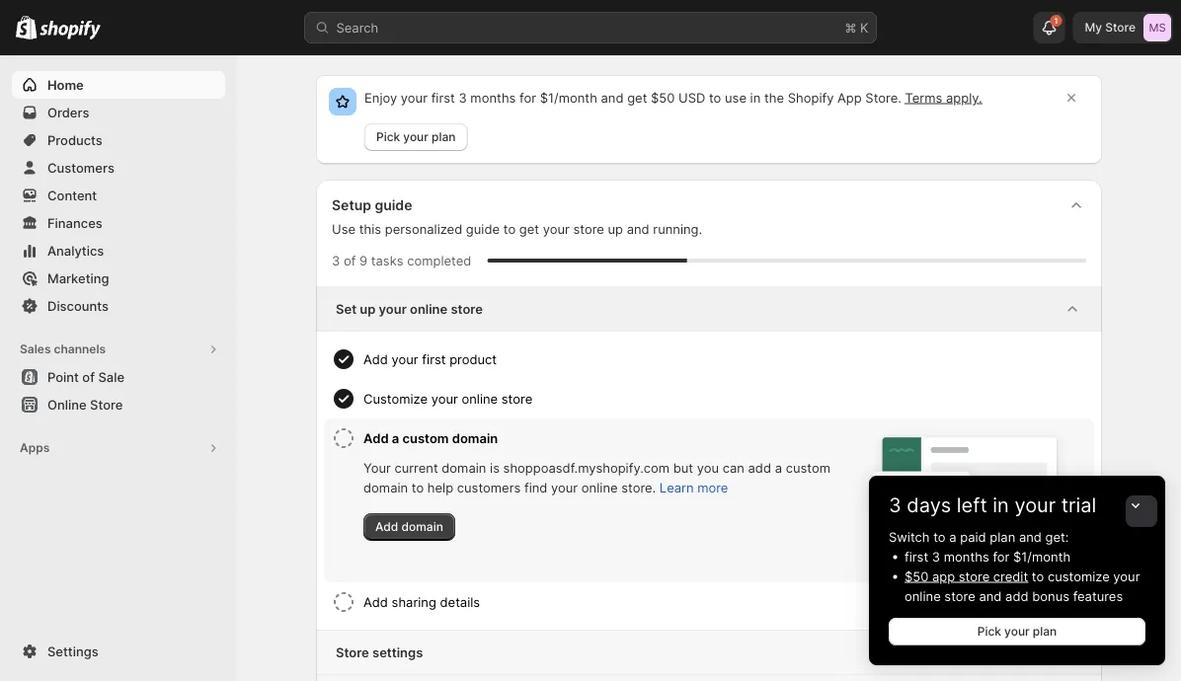 Task type: locate. For each thing, give the bounding box(es) containing it.
pick inside 3 days left in your trial element
[[978, 625, 1002, 639]]

1 vertical spatial add
[[1006, 589, 1029, 604]]

1 horizontal spatial months
[[944, 549, 989, 565]]

store inside dropdown button
[[336, 645, 369, 660]]

1 horizontal spatial $50
[[905, 569, 929, 584]]

0 vertical spatial $1/month
[[540, 90, 597, 105]]

to up bonus
[[1032, 569, 1044, 584]]

3 days left in your trial element
[[869, 527, 1166, 666]]

0 vertical spatial store
[[1106, 20, 1136, 35]]

add domain link
[[363, 514, 455, 541]]

1 vertical spatial up
[[360, 301, 376, 317]]

store down "sale"
[[90, 397, 123, 412]]

1 horizontal spatial $1/month
[[1013, 549, 1071, 565]]

pick your plan link down to customize your online store and add bonus features
[[889, 618, 1146, 646]]

shopify
[[788, 90, 834, 105]]

0 vertical spatial first
[[431, 90, 455, 105]]

custom right can
[[786, 460, 831, 476]]

1 vertical spatial first
[[422, 352, 446, 367]]

domain down help
[[402, 520, 443, 534]]

home
[[47, 77, 84, 92]]

can
[[723, 460, 745, 476]]

online store link
[[12, 391, 225, 419]]

store.
[[622, 480, 656, 495]]

pick for leftmost pick your plan link
[[376, 130, 400, 144]]

1 horizontal spatial for
[[993, 549, 1010, 565]]

of inside 'link'
[[82, 369, 95, 385]]

to inside to customize your online store and add bonus features
[[1032, 569, 1044, 584]]

add sharing details
[[363, 595, 480, 610]]

1 horizontal spatial pick
[[978, 625, 1002, 639]]

store for my store
[[1106, 20, 1136, 35]]

in
[[750, 90, 761, 105], [993, 493, 1009, 518]]

add
[[748, 460, 771, 476], [1006, 589, 1029, 604]]

to down current
[[412, 480, 424, 495]]

2 vertical spatial first
[[905, 549, 929, 565]]

and left "get:"
[[1019, 529, 1042, 545]]

pick your plan for leftmost pick your plan link
[[376, 130, 456, 144]]

0 horizontal spatial of
[[82, 369, 95, 385]]

$50 app store credit
[[905, 569, 1028, 584]]

0 horizontal spatial in
[[750, 90, 761, 105]]

0 horizontal spatial get
[[519, 221, 539, 237]]

learn more
[[660, 480, 728, 495]]

1 horizontal spatial of
[[344, 253, 356, 268]]

1 horizontal spatial guide
[[466, 221, 500, 237]]

$50
[[651, 90, 675, 105], [905, 569, 929, 584]]

$50 left usd
[[651, 90, 675, 105]]

online
[[47, 397, 87, 412]]

add up customize
[[363, 352, 388, 367]]

your inside to customize your online store and add bonus features
[[1114, 569, 1140, 584]]

1 horizontal spatial a
[[775, 460, 782, 476]]

$1/month
[[540, 90, 597, 105], [1013, 549, 1071, 565]]

online inside to customize your online store and add bonus features
[[905, 589, 941, 604]]

add up your
[[363, 431, 389, 446]]

1 horizontal spatial up
[[608, 221, 623, 237]]

and down "credit"
[[979, 589, 1002, 604]]

1 vertical spatial pick
[[978, 625, 1002, 639]]

store left running.
[[573, 221, 604, 237]]

of
[[344, 253, 356, 268], [82, 369, 95, 385]]

pick your plan inside 3 days left in your trial element
[[978, 625, 1057, 639]]

but
[[673, 460, 693, 476]]

3 left 9
[[332, 253, 340, 268]]

pick for rightmost pick your plan link
[[978, 625, 1002, 639]]

0 vertical spatial a
[[392, 431, 399, 446]]

plan down bonus
[[1033, 625, 1057, 639]]

pick your plan
[[376, 130, 456, 144], [978, 625, 1057, 639]]

guide up the completed
[[466, 221, 500, 237]]

store left the "settings"
[[336, 645, 369, 660]]

help
[[428, 480, 454, 495]]

store up add a custom domain dropdown button
[[502, 391, 533, 406]]

products link
[[12, 126, 225, 154]]

in right left
[[993, 493, 1009, 518]]

add down your
[[375, 520, 398, 534]]

online down shoppoasdf.myshopify.com
[[582, 480, 618, 495]]

custom up current
[[403, 431, 449, 446]]

up right set
[[360, 301, 376, 317]]

1 horizontal spatial add
[[1006, 589, 1029, 604]]

pick down to customize your online store and add bonus features
[[978, 625, 1002, 639]]

a
[[392, 431, 399, 446], [775, 460, 782, 476], [949, 529, 957, 545]]

store.
[[866, 90, 902, 105]]

store
[[573, 221, 604, 237], [451, 301, 483, 317], [502, 391, 533, 406], [959, 569, 990, 584], [945, 589, 976, 604]]

in left the
[[750, 90, 761, 105]]

current
[[395, 460, 438, 476]]

1 vertical spatial custom
[[786, 460, 831, 476]]

0 vertical spatial up
[[608, 221, 623, 237]]

0 horizontal spatial months
[[471, 90, 516, 105]]

domain up is at the bottom of page
[[452, 431, 498, 446]]

1 vertical spatial in
[[993, 493, 1009, 518]]

first down switch
[[905, 549, 929, 565]]

0 vertical spatial pick your plan link
[[364, 123, 468, 151]]

2 vertical spatial plan
[[1033, 625, 1057, 639]]

0 horizontal spatial a
[[392, 431, 399, 446]]

add
[[363, 352, 388, 367], [363, 431, 389, 446], [375, 520, 398, 534], [363, 595, 388, 610]]

1 vertical spatial of
[[82, 369, 95, 385]]

1 button
[[1034, 12, 1065, 43]]

learn more link
[[660, 480, 728, 495]]

you
[[697, 460, 719, 476]]

features
[[1073, 589, 1123, 604]]

1 horizontal spatial pick your plan link
[[889, 618, 1146, 646]]

0 vertical spatial add
[[748, 460, 771, 476]]

pick your plan link
[[364, 123, 468, 151], [889, 618, 1146, 646]]

0 vertical spatial plan
[[432, 130, 456, 144]]

running.
[[653, 221, 702, 237]]

add right can
[[748, 460, 771, 476]]

apply.
[[946, 90, 982, 105]]

0 horizontal spatial pick
[[376, 130, 400, 144]]

add for add domain
[[375, 520, 398, 534]]

add for add a custom domain
[[363, 431, 389, 446]]

usd
[[679, 90, 706, 105]]

shopify image
[[16, 15, 37, 39], [40, 20, 101, 40]]

for
[[520, 90, 536, 105], [993, 549, 1010, 565]]

point
[[47, 369, 79, 385]]

and left running.
[[627, 221, 650, 237]]

0 vertical spatial for
[[520, 90, 536, 105]]

to right switch
[[934, 529, 946, 545]]

1 horizontal spatial in
[[993, 493, 1009, 518]]

pick your plan down to customize your online store and add bonus features
[[978, 625, 1057, 639]]

1 horizontal spatial custom
[[786, 460, 831, 476]]

customize your online store button
[[363, 379, 1087, 419]]

search
[[336, 20, 379, 35]]

the
[[764, 90, 784, 105]]

add down "credit"
[[1006, 589, 1029, 604]]

channels
[[54, 342, 106, 357]]

custom inside dropdown button
[[403, 431, 449, 446]]

store down $50 app store credit link
[[945, 589, 976, 604]]

add right mark add sharing details as done icon
[[363, 595, 388, 610]]

and inside to customize your online store and add bonus features
[[979, 589, 1002, 604]]

1 horizontal spatial plan
[[990, 529, 1016, 545]]

2 vertical spatial store
[[336, 645, 369, 660]]

0 vertical spatial in
[[750, 90, 761, 105]]

orders link
[[12, 99, 225, 126]]

in inside dropdown button
[[993, 493, 1009, 518]]

mark add a custom domain as done image
[[332, 427, 356, 450]]

pick your plan link down enjoy
[[364, 123, 468, 151]]

2 horizontal spatial a
[[949, 529, 957, 545]]

a inside the your current domain is shoppoasdf.myshopify.com but you can add a custom domain to help customers find your online store.
[[775, 460, 782, 476]]

0 horizontal spatial store
[[90, 397, 123, 412]]

1 vertical spatial store
[[90, 397, 123, 412]]

custom
[[403, 431, 449, 446], [786, 460, 831, 476]]

add for add sharing details
[[363, 595, 388, 610]]

your inside the your current domain is shoppoasdf.myshopify.com but you can add a custom domain to help customers find your online store.
[[551, 480, 578, 495]]

0 vertical spatial custom
[[403, 431, 449, 446]]

0 horizontal spatial plan
[[432, 130, 456, 144]]

plan up personalized
[[432, 130, 456, 144]]

plan up first 3 months for $1/month
[[990, 529, 1016, 545]]

first right enjoy
[[431, 90, 455, 105]]

plan for leftmost pick your plan link
[[432, 130, 456, 144]]

$50 inside 3 days left in your trial element
[[905, 569, 929, 584]]

1 vertical spatial $1/month
[[1013, 549, 1071, 565]]

up left running.
[[608, 221, 623, 237]]

content
[[47, 188, 97, 203]]

a left paid
[[949, 529, 957, 545]]

0 horizontal spatial guide
[[375, 197, 412, 214]]

add a custom domain button
[[363, 419, 834, 458]]

my store image
[[1144, 14, 1171, 41]]

1 vertical spatial $50
[[905, 569, 929, 584]]

0 horizontal spatial add
[[748, 460, 771, 476]]

first
[[431, 90, 455, 105], [422, 352, 446, 367], [905, 549, 929, 565]]

months
[[471, 90, 516, 105], [944, 549, 989, 565]]

0 vertical spatial months
[[471, 90, 516, 105]]

guide up this
[[375, 197, 412, 214]]

add domain
[[375, 520, 443, 534]]

0 vertical spatial of
[[344, 253, 356, 268]]

up inside set up your online store dropdown button
[[360, 301, 376, 317]]

days
[[907, 493, 951, 518]]

2 horizontal spatial plan
[[1033, 625, 1057, 639]]

3 days left in your trial button
[[869, 476, 1166, 518]]

0 vertical spatial get
[[627, 90, 647, 105]]

pick
[[376, 130, 400, 144], [978, 625, 1002, 639]]

1 vertical spatial a
[[775, 460, 782, 476]]

3 left days
[[889, 493, 902, 518]]

store inside button
[[90, 397, 123, 412]]

0 horizontal spatial for
[[520, 90, 536, 105]]

customize your online store
[[363, 391, 533, 406]]

$50 left app
[[905, 569, 929, 584]]

content link
[[12, 182, 225, 209]]

first inside dropdown button
[[422, 352, 446, 367]]

$50 app store credit link
[[905, 569, 1028, 584]]

of left "sale"
[[82, 369, 95, 385]]

0 horizontal spatial up
[[360, 301, 376, 317]]

of for 9
[[344, 253, 356, 268]]

a up current
[[392, 431, 399, 446]]

setup
[[332, 197, 371, 214]]

pick your plan down enjoy
[[376, 130, 456, 144]]

9
[[360, 253, 368, 268]]

months inside 3 days left in your trial element
[[944, 549, 989, 565]]

0 horizontal spatial pick your plan
[[376, 130, 456, 144]]

1 horizontal spatial pick your plan
[[978, 625, 1057, 639]]

store right my
[[1106, 20, 1136, 35]]

0 horizontal spatial custom
[[403, 431, 449, 446]]

add sharing details button
[[363, 583, 1087, 622]]

1 vertical spatial get
[[519, 221, 539, 237]]

0 horizontal spatial $50
[[651, 90, 675, 105]]

online inside the your current domain is shoppoasdf.myshopify.com but you can add a custom domain to help customers find your online store.
[[582, 480, 618, 495]]

domain inside add a custom domain dropdown button
[[452, 431, 498, 446]]

1 vertical spatial pick your plan link
[[889, 618, 1146, 646]]

first left product
[[422, 352, 446, 367]]

pick down enjoy
[[376, 130, 400, 144]]

first for product
[[422, 352, 446, 367]]

customers link
[[12, 154, 225, 182]]

settings
[[47, 644, 98, 659]]

online down app
[[905, 589, 941, 604]]

1 vertical spatial pick your plan
[[978, 625, 1057, 639]]

⌘
[[845, 20, 857, 35]]

point of sale link
[[12, 363, 225, 391]]

2 horizontal spatial store
[[1106, 20, 1136, 35]]

of left 9
[[344, 253, 356, 268]]

0 vertical spatial pick
[[376, 130, 400, 144]]

get
[[627, 90, 647, 105], [519, 221, 539, 237]]

1 vertical spatial guide
[[466, 221, 500, 237]]

mark add sharing details as done image
[[332, 591, 356, 614]]

a right can
[[775, 460, 782, 476]]

1 vertical spatial for
[[993, 549, 1010, 565]]

your
[[401, 90, 428, 105], [403, 130, 429, 144], [543, 221, 570, 237], [379, 301, 407, 317], [392, 352, 419, 367], [431, 391, 458, 406], [551, 480, 578, 495], [1015, 493, 1056, 518], [1114, 569, 1140, 584], [1005, 625, 1030, 639]]

1 vertical spatial months
[[944, 549, 989, 565]]

⌘ k
[[845, 20, 869, 35]]

0 vertical spatial pick your plan
[[376, 130, 456, 144]]

1 horizontal spatial store
[[336, 645, 369, 660]]



Task type: vqa. For each thing, say whether or not it's contained in the screenshot.
shoppoasdf.myshopify.com
yes



Task type: describe. For each thing, give the bounding box(es) containing it.
3 right enjoy
[[459, 90, 467, 105]]

set up your online store
[[336, 301, 483, 317]]

terms apply. link
[[905, 90, 982, 105]]

find
[[524, 480, 548, 495]]

domain down your
[[363, 480, 408, 495]]

3 of 9 tasks completed
[[332, 253, 472, 268]]

store settings button
[[316, 631, 1102, 675]]

sharing
[[392, 595, 436, 610]]

first inside 3 days left in your trial element
[[905, 549, 929, 565]]

details
[[440, 595, 480, 610]]

domain inside add domain link
[[402, 520, 443, 534]]

1 horizontal spatial shopify image
[[40, 20, 101, 40]]

paid
[[960, 529, 986, 545]]

completed
[[407, 253, 472, 268]]

store settings
[[336, 645, 423, 660]]

of for sale
[[82, 369, 95, 385]]

personalized
[[385, 221, 462, 237]]

home link
[[12, 71, 225, 99]]

customize
[[1048, 569, 1110, 584]]

3 up app
[[932, 549, 940, 565]]

add inside to customize your online store and add bonus features
[[1006, 589, 1029, 604]]

discounts link
[[12, 292, 225, 320]]

left
[[957, 493, 988, 518]]

online down the completed
[[410, 301, 448, 317]]

add a custom domain
[[363, 431, 498, 446]]

use
[[725, 90, 747, 105]]

0 horizontal spatial shopify image
[[16, 15, 37, 39]]

set
[[336, 301, 357, 317]]

pick your plan for rightmost pick your plan link
[[978, 625, 1057, 639]]

finances link
[[12, 209, 225, 237]]

3 days left in your trial
[[889, 493, 1097, 518]]

point of sale button
[[0, 363, 237, 391]]

enjoy your first 3 months for $1/month and get $50 usd to use in the shopify app store. terms apply.
[[364, 90, 982, 105]]

setup guide
[[332, 197, 412, 214]]

shoppoasdf.myshopify.com
[[503, 460, 670, 476]]

apps button
[[12, 435, 225, 462]]

learn
[[660, 480, 694, 495]]

credit
[[994, 569, 1028, 584]]

your current domain is shoppoasdf.myshopify.com but you can add a custom domain to help customers find your online store.
[[363, 460, 831, 495]]

is
[[490, 460, 500, 476]]

sales channels
[[20, 342, 106, 357]]

to inside the your current domain is shoppoasdf.myshopify.com but you can add a custom domain to help customers find your online store.
[[412, 480, 424, 495]]

customize
[[363, 391, 428, 406]]

point of sale
[[47, 369, 124, 385]]

products
[[47, 132, 103, 148]]

marketing
[[47, 271, 109, 286]]

online down product
[[462, 391, 498, 406]]

sales channels button
[[12, 336, 225, 363]]

online store
[[47, 397, 123, 412]]

to customize your online store and add bonus features
[[905, 569, 1140, 604]]

add your first product
[[363, 352, 497, 367]]

marketing link
[[12, 265, 225, 292]]

this
[[359, 221, 381, 237]]

store up product
[[451, 301, 483, 317]]

to left use
[[709, 90, 721, 105]]

my store
[[1085, 20, 1136, 35]]

0 vertical spatial $50
[[651, 90, 675, 105]]

first 3 months for $1/month
[[905, 549, 1071, 565]]

first for 3
[[431, 90, 455, 105]]

1 vertical spatial plan
[[990, 529, 1016, 545]]

and left usd
[[601, 90, 624, 105]]

switch to a paid plan and get:
[[889, 529, 1069, 545]]

sale
[[98, 369, 124, 385]]

use
[[332, 221, 356, 237]]

terms
[[905, 90, 943, 105]]

domain up help
[[442, 460, 486, 476]]

online store button
[[0, 391, 237, 419]]

plan for rightmost pick your plan link
[[1033, 625, 1057, 639]]

app
[[838, 90, 862, 105]]

0 horizontal spatial pick your plan link
[[364, 123, 468, 151]]

2 vertical spatial a
[[949, 529, 957, 545]]

enjoy
[[364, 90, 397, 105]]

settings
[[372, 645, 423, 660]]

analytics
[[47, 243, 104, 258]]

switch
[[889, 529, 930, 545]]

a inside dropdown button
[[392, 431, 399, 446]]

add a custom domain element
[[363, 458, 834, 541]]

finances
[[47, 215, 103, 231]]

my
[[1085, 20, 1102, 35]]

3 inside dropdown button
[[889, 493, 902, 518]]

store down first 3 months for $1/month
[[959, 569, 990, 584]]

0 vertical spatial guide
[[375, 197, 412, 214]]

get:
[[1046, 529, 1069, 545]]

use this personalized guide to get your store up and running.
[[332, 221, 702, 237]]

1 horizontal spatial get
[[627, 90, 647, 105]]

store inside to customize your online store and add bonus features
[[945, 589, 976, 604]]

custom inside the your current domain is shoppoasdf.myshopify.com but you can add a custom domain to help customers find your online store.
[[786, 460, 831, 476]]

$1/month inside 3 days left in your trial element
[[1013, 549, 1071, 565]]

trial
[[1062, 493, 1097, 518]]

orders
[[47, 105, 89, 120]]

tasks
[[371, 253, 404, 268]]

app
[[932, 569, 955, 584]]

customers
[[457, 480, 521, 495]]

product
[[450, 352, 497, 367]]

1
[[1054, 16, 1058, 26]]

0 horizontal spatial $1/month
[[540, 90, 597, 105]]

to right personalized
[[503, 221, 516, 237]]

settings link
[[12, 638, 225, 666]]

store for online store
[[90, 397, 123, 412]]

add your first product button
[[363, 340, 1087, 379]]

for inside 3 days left in your trial element
[[993, 549, 1010, 565]]

customers
[[47, 160, 115, 175]]

k
[[860, 20, 869, 35]]

your
[[363, 460, 391, 476]]

add inside the your current domain is shoppoasdf.myshopify.com but you can add a custom domain to help customers find your online store.
[[748, 460, 771, 476]]

add for add your first product
[[363, 352, 388, 367]]

apps
[[20, 441, 50, 455]]



